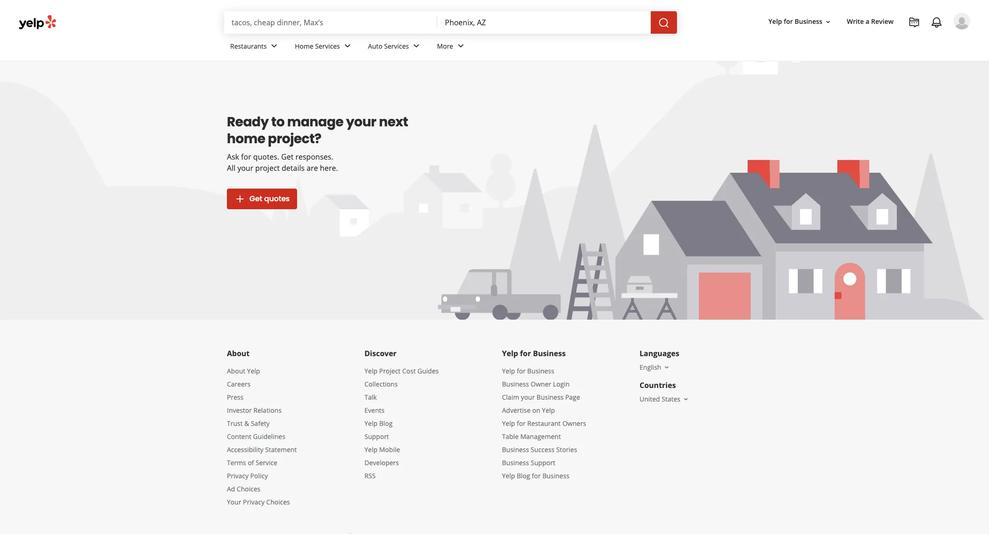 Task type: vqa. For each thing, say whether or not it's contained in the screenshot.
"Recommended" - according to 1 user
no



Task type: locate. For each thing, give the bounding box(es) containing it.
developers
[[365, 458, 399, 467]]

0 horizontal spatial none field
[[232, 17, 430, 28]]

all
[[227, 163, 236, 173]]

1 vertical spatial blog
[[517, 471, 530, 480]]

yelp for restaurant owners link
[[502, 419, 586, 428]]

get right 24 add v2 image
[[249, 193, 262, 204]]

yelp for business
[[769, 17, 823, 26], [502, 348, 566, 359]]

about
[[227, 348, 250, 359], [227, 366, 245, 375]]

content guidelines link
[[227, 432, 285, 441]]

1 24 chevron down v2 image from the left
[[342, 40, 353, 52]]

cost
[[402, 366, 416, 375]]

privacy down terms
[[227, 471, 249, 480]]

support inside the yelp project cost guides collections talk events yelp blog support yelp mobile developers rss
[[365, 432, 389, 441]]

support link
[[365, 432, 389, 441]]

16 chevron down v2 image inside english popup button
[[663, 364, 671, 371]]

16 chevron down v2 image inside the united states popup button
[[683, 395, 690, 403]]

services for home services
[[315, 41, 340, 50]]

about yelp careers press investor relations trust & safety content guidelines accessibility statement terms of service privacy policy ad choices your privacy choices
[[227, 366, 297, 506]]

24 chevron down v2 image inside "restaurants" link
[[269, 40, 280, 52]]

trust
[[227, 419, 243, 428]]

0 vertical spatial yelp for business
[[769, 17, 823, 26]]

16 chevron down v2 image right states
[[683, 395, 690, 403]]

0 vertical spatial your
[[346, 113, 377, 131]]

here.
[[320, 163, 338, 173]]

2 services from the left
[[384, 41, 409, 50]]

auto services
[[368, 41, 409, 50]]

about for about
[[227, 348, 250, 359]]

business owner login link
[[502, 380, 570, 388]]

about up about yelp link
[[227, 348, 250, 359]]

16 chevron down v2 image down languages
[[663, 364, 671, 371]]

your
[[227, 498, 241, 506]]

0 horizontal spatial yelp for business
[[502, 348, 566, 359]]

services inside "link"
[[384, 41, 409, 50]]

support down yelp blog link
[[365, 432, 389, 441]]

16 chevron down v2 image
[[825, 18, 832, 26], [663, 364, 671, 371], [683, 395, 690, 403]]

your up advertise on yelp link
[[521, 393, 535, 402]]

24 chevron down v2 image
[[342, 40, 353, 52], [411, 40, 422, 52]]

projects image
[[909, 17, 920, 28]]

accessibility
[[227, 445, 264, 454]]

0 vertical spatial 16 chevron down v2 image
[[825, 18, 832, 26]]

24 chevron down v2 image inside more link
[[455, 40, 467, 52]]

blog
[[379, 419, 393, 428], [517, 471, 530, 480]]

careers
[[227, 380, 251, 388]]

write a review
[[847, 17, 894, 26]]

rss link
[[365, 471, 376, 480]]

auto
[[368, 41, 383, 50]]

auto services link
[[361, 34, 430, 61]]

24 chevron down v2 image right auto services
[[411, 40, 422, 52]]

1 services from the left
[[315, 41, 340, 50]]

choices
[[237, 484, 261, 493], [266, 498, 290, 506]]

1 none field from the left
[[232, 17, 430, 28]]

home services link
[[287, 34, 361, 61]]

0 horizontal spatial 24 chevron down v2 image
[[342, 40, 353, 52]]

Near text field
[[445, 17, 644, 28]]

support
[[365, 432, 389, 441], [531, 458, 556, 467]]

1 24 chevron down v2 image from the left
[[269, 40, 280, 52]]

collections
[[365, 380, 398, 388]]

24 chevron down v2 image for home services
[[342, 40, 353, 52]]

0 horizontal spatial choices
[[237, 484, 261, 493]]

christina o. image
[[954, 13, 971, 29]]

guidelines
[[253, 432, 285, 441]]

a
[[866, 17, 870, 26]]

0 vertical spatial blog
[[379, 419, 393, 428]]

privacy
[[227, 471, 249, 480], [243, 498, 265, 506]]

2 24 chevron down v2 image from the left
[[411, 40, 422, 52]]

1 vertical spatial get
[[249, 193, 262, 204]]

blog up support link
[[379, 419, 393, 428]]

24 chevron down v2 image for more
[[455, 40, 467, 52]]

1 horizontal spatial none field
[[445, 17, 644, 28]]

2 vertical spatial 16 chevron down v2 image
[[683, 395, 690, 403]]

0 vertical spatial about
[[227, 348, 250, 359]]

your right all
[[237, 163, 253, 173]]

1 horizontal spatial services
[[384, 41, 409, 50]]

None field
[[232, 17, 430, 28], [445, 17, 644, 28]]

2 vertical spatial your
[[521, 393, 535, 402]]

quotes
[[264, 193, 290, 204]]

ask
[[227, 152, 239, 162]]

1 vertical spatial 16 chevron down v2 image
[[663, 364, 671, 371]]

0 horizontal spatial get
[[249, 193, 262, 204]]

your left next
[[346, 113, 377, 131]]

support down success
[[531, 458, 556, 467]]

get inside get quotes button
[[249, 193, 262, 204]]

management
[[521, 432, 561, 441]]

24 chevron down v2 image for auto services
[[411, 40, 422, 52]]

support inside yelp for business business owner login claim your business page advertise on yelp yelp for restaurant owners table management business success stories business support yelp blog for business
[[531, 458, 556, 467]]

1 vertical spatial choices
[[266, 498, 290, 506]]

None search field
[[224, 11, 679, 34]]

content
[[227, 432, 251, 441]]

investor
[[227, 406, 252, 415]]

rss
[[365, 471, 376, 480]]

0 horizontal spatial 16 chevron down v2 image
[[663, 364, 671, 371]]

0 horizontal spatial 24 chevron down v2 image
[[269, 40, 280, 52]]

yelp blog link
[[365, 419, 393, 428]]

home services
[[295, 41, 340, 50]]

none field near
[[445, 17, 644, 28]]

0 horizontal spatial blog
[[379, 419, 393, 428]]

owners
[[563, 419, 586, 428]]

1 horizontal spatial yelp for business
[[769, 17, 823, 26]]

blog down business support link
[[517, 471, 530, 480]]

next
[[379, 113, 408, 131]]

1 horizontal spatial 16 chevron down v2 image
[[683, 395, 690, 403]]

services for auto services
[[384, 41, 409, 50]]

0 horizontal spatial support
[[365, 432, 389, 441]]

careers link
[[227, 380, 251, 388]]

1 vertical spatial support
[[531, 458, 556, 467]]

discover
[[365, 348, 397, 359]]

page
[[565, 393, 580, 402]]

more
[[437, 41, 453, 50]]

1 horizontal spatial support
[[531, 458, 556, 467]]

login
[[553, 380, 570, 388]]

24 chevron down v2 image left auto
[[342, 40, 353, 52]]

1 horizontal spatial blog
[[517, 471, 530, 480]]

1 horizontal spatial 24 chevron down v2 image
[[411, 40, 422, 52]]

safety
[[251, 419, 270, 428]]

privacy down ad choices link
[[243, 498, 265, 506]]

24 chevron down v2 image inside auto services "link"
[[411, 40, 422, 52]]

1 horizontal spatial get
[[281, 152, 294, 162]]

1 about from the top
[[227, 348, 250, 359]]

2 horizontal spatial 16 chevron down v2 image
[[825, 18, 832, 26]]

business inside button
[[795, 17, 823, 26]]

project
[[379, 366, 401, 375]]

24 chevron down v2 image inside home services link
[[342, 40, 353, 52]]

0 vertical spatial get
[[281, 152, 294, 162]]

get up details
[[281, 152, 294, 162]]

yelp
[[769, 17, 782, 26], [502, 348, 518, 359], [247, 366, 260, 375], [365, 366, 378, 375], [502, 366, 515, 375], [542, 406, 555, 415], [365, 419, 378, 428], [502, 419, 515, 428], [365, 445, 378, 454], [502, 471, 515, 480]]

notifications image
[[931, 17, 943, 28]]

advertise on yelp link
[[502, 406, 555, 415]]

get
[[281, 152, 294, 162], [249, 193, 262, 204]]

project?
[[268, 130, 322, 148]]

terms of service link
[[227, 458, 277, 467]]

business
[[795, 17, 823, 26], [533, 348, 566, 359], [527, 366, 555, 375], [502, 380, 529, 388], [537, 393, 564, 402], [502, 445, 529, 454], [502, 458, 529, 467], [543, 471, 570, 480]]

1 vertical spatial about
[[227, 366, 245, 375]]

2 none field from the left
[[445, 17, 644, 28]]

choices down the policy
[[266, 498, 290, 506]]

0 vertical spatial support
[[365, 432, 389, 441]]

2 24 chevron down v2 image from the left
[[455, 40, 467, 52]]

about inside about yelp careers press investor relations trust & safety content guidelines accessibility statement terms of service privacy policy ad choices your privacy choices
[[227, 366, 245, 375]]

24 chevron down v2 image right more
[[455, 40, 467, 52]]

your
[[346, 113, 377, 131], [237, 163, 253, 173], [521, 393, 535, 402]]

2 about from the top
[[227, 366, 245, 375]]

1 vertical spatial privacy
[[243, 498, 265, 506]]

1 vertical spatial yelp for business
[[502, 348, 566, 359]]

24 chevron down v2 image
[[269, 40, 280, 52], [455, 40, 467, 52]]

for inside ready to manage your next home project? ask for quotes. get responses. all your project details are here.
[[241, 152, 251, 162]]

user actions element
[[761, 12, 984, 69]]

0 horizontal spatial services
[[315, 41, 340, 50]]

24 chevron down v2 image right restaurants
[[269, 40, 280, 52]]

services
[[315, 41, 340, 50], [384, 41, 409, 50]]

services right auto
[[384, 41, 409, 50]]

about up careers
[[227, 366, 245, 375]]

2 horizontal spatial your
[[521, 393, 535, 402]]

talk
[[365, 393, 377, 402]]

get inside ready to manage your next home project? ask for quotes. get responses. all your project details are here.
[[281, 152, 294, 162]]

16 chevron down v2 image left write
[[825, 18, 832, 26]]

0 horizontal spatial your
[[237, 163, 253, 173]]

choices down privacy policy link
[[237, 484, 261, 493]]

responses.
[[296, 152, 333, 162]]

yelp project cost guides link
[[365, 366, 439, 375]]

terms
[[227, 458, 246, 467]]

project
[[255, 163, 280, 173]]

1 horizontal spatial choices
[[266, 498, 290, 506]]

services right home
[[315, 41, 340, 50]]

1 horizontal spatial 24 chevron down v2 image
[[455, 40, 467, 52]]

home
[[295, 41, 314, 50]]



Task type: describe. For each thing, give the bounding box(es) containing it.
yelp inside button
[[769, 17, 782, 26]]

claim your business page link
[[502, 393, 580, 402]]

events link
[[365, 406, 385, 415]]

yelp for business inside button
[[769, 17, 823, 26]]

developers link
[[365, 458, 399, 467]]

blog inside the yelp project cost guides collections talk events yelp blog support yelp mobile developers rss
[[379, 419, 393, 428]]

search image
[[659, 17, 670, 28]]

your privacy choices link
[[227, 498, 290, 506]]

write a review link
[[843, 13, 898, 30]]

quotes.
[[253, 152, 279, 162]]

yelp inside about yelp careers press investor relations trust & safety content guidelines accessibility statement terms of service privacy policy ad choices your privacy choices
[[247, 366, 260, 375]]

events
[[365, 406, 385, 415]]

0 vertical spatial choices
[[237, 484, 261, 493]]

english button
[[640, 363, 671, 372]]

for inside yelp for business button
[[784, 17, 793, 26]]

business success stories link
[[502, 445, 577, 454]]

ad choices link
[[227, 484, 261, 493]]

guides
[[418, 366, 439, 375]]

are
[[307, 163, 318, 173]]

yelp mobile link
[[365, 445, 400, 454]]

service
[[256, 458, 277, 467]]

about yelp link
[[227, 366, 260, 375]]

business support link
[[502, 458, 556, 467]]

relations
[[254, 406, 282, 415]]

on
[[532, 406, 540, 415]]

privacy policy link
[[227, 471, 268, 480]]

restaurants
[[230, 41, 267, 50]]

blog inside yelp for business business owner login claim your business page advertise on yelp yelp for restaurant owners table management business success stories business support yelp blog for business
[[517, 471, 530, 480]]

24 add v2 image
[[234, 193, 246, 205]]

to
[[271, 113, 285, 131]]

owner
[[531, 380, 552, 388]]

investor relations link
[[227, 406, 282, 415]]

Find text field
[[232, 17, 430, 28]]

table
[[502, 432, 519, 441]]

yelp project cost guides collections talk events yelp blog support yelp mobile developers rss
[[365, 366, 439, 480]]

united states button
[[640, 395, 690, 403]]

24 chevron down v2 image for restaurants
[[269, 40, 280, 52]]

yelp for business business owner login claim your business page advertise on yelp yelp for restaurant owners table management business success stories business support yelp blog for business
[[502, 366, 586, 480]]

advertise
[[502, 406, 531, 415]]

1 horizontal spatial your
[[346, 113, 377, 131]]

success
[[531, 445, 555, 454]]

languages
[[640, 348, 680, 359]]

1 vertical spatial your
[[237, 163, 253, 173]]

get quotes
[[249, 193, 290, 204]]

ready
[[227, 113, 269, 131]]

statement
[[265, 445, 297, 454]]

manage
[[287, 113, 344, 131]]

restaurant
[[527, 419, 561, 428]]

details
[[282, 163, 305, 173]]

business categories element
[[223, 34, 971, 61]]

table management link
[[502, 432, 561, 441]]

your inside yelp for business business owner login claim your business page advertise on yelp yelp for restaurant owners table management business success stories business support yelp blog for business
[[521, 393, 535, 402]]

united
[[640, 395, 660, 403]]

countries
[[640, 380, 676, 390]]

about for about yelp careers press investor relations trust & safety content guidelines accessibility statement terms of service privacy policy ad choices your privacy choices
[[227, 366, 245, 375]]

claim
[[502, 393, 519, 402]]

ready to manage your next home project? ask for quotes. get responses. all your project details are here.
[[227, 113, 408, 173]]

yelp burst image
[[348, 533, 355, 534]]

of
[[248, 458, 254, 467]]

16 chevron down v2 image inside yelp for business button
[[825, 18, 832, 26]]

none field find
[[232, 17, 430, 28]]

home
[[227, 130, 265, 148]]

talk link
[[365, 393, 377, 402]]

yelp for business button
[[765, 13, 836, 30]]

0 vertical spatial privacy
[[227, 471, 249, 480]]

accessibility statement link
[[227, 445, 297, 454]]

united states
[[640, 395, 681, 403]]

review
[[872, 17, 894, 26]]

yelp for business link
[[502, 366, 555, 375]]

get quotes button
[[227, 189, 297, 209]]

press
[[227, 393, 244, 402]]

stories
[[556, 445, 577, 454]]

more link
[[430, 34, 474, 61]]

16 chevron down v2 image for languages
[[663, 364, 671, 371]]

write
[[847, 17, 864, 26]]

16 chevron down v2 image for countries
[[683, 395, 690, 403]]

policy
[[250, 471, 268, 480]]

yelp blog for business link
[[502, 471, 570, 480]]

english
[[640, 363, 662, 372]]

states
[[662, 395, 681, 403]]

&
[[244, 419, 249, 428]]

trust & safety link
[[227, 419, 270, 428]]

mobile
[[379, 445, 400, 454]]

collections link
[[365, 380, 398, 388]]



